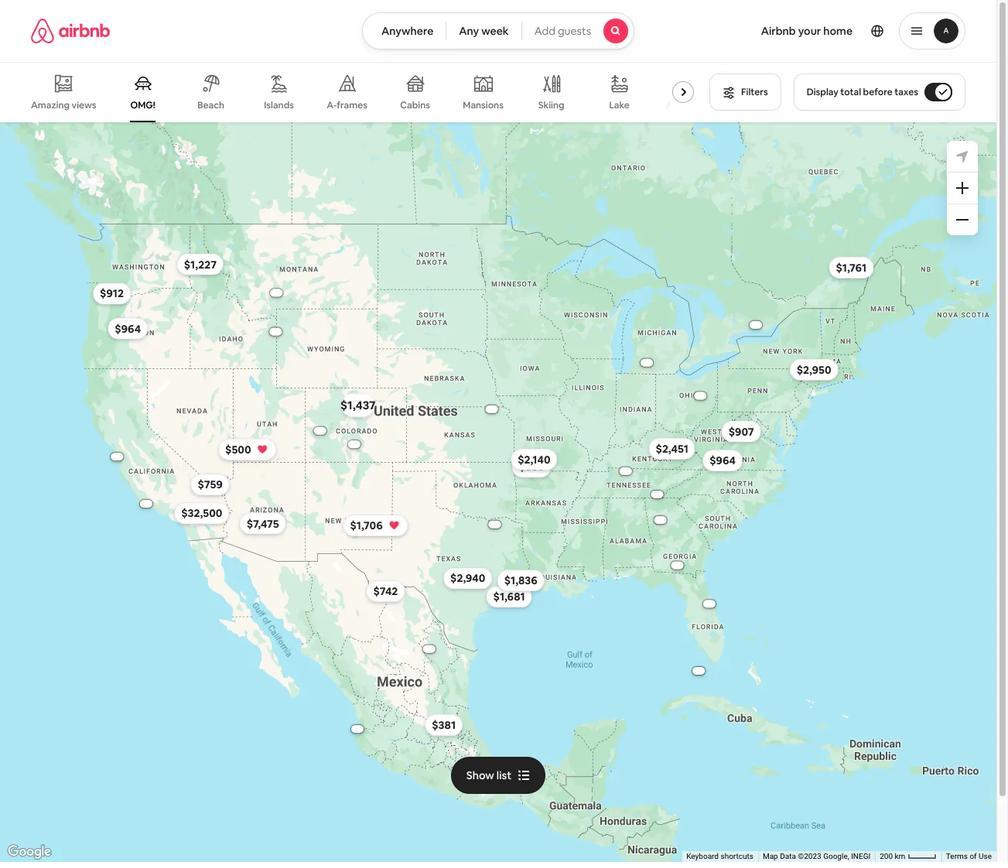 Task type: locate. For each thing, give the bounding box(es) containing it.
airbnb
[[761, 24, 796, 38]]

$964
[[115, 322, 141, 336], [710, 454, 736, 468]]

200 km button
[[876, 851, 942, 862]]

keyboard shortcuts button
[[687, 852, 754, 862]]

google map
showing 127 stays. including 3 saved stays. region
[[0, 122, 997, 862]]

beach
[[198, 99, 224, 111]]

$7,475
[[247, 517, 279, 531]]

$1,437
[[351, 403, 366, 408]]

0 horizontal spatial $964
[[115, 322, 141, 336]]

$964 for rightmost $964 button
[[710, 454, 736, 468]]

use
[[979, 852, 992, 861]]

display
[[807, 86, 839, 98]]

$964 button down "$907"
[[703, 450, 743, 472]]

$2,140 button
[[511, 449, 558, 470]]

0 vertical spatial $964
[[115, 322, 141, 336]]

0 vertical spatial $964 button
[[108, 318, 148, 339]]

anywhere button
[[362, 12, 447, 50]]

skiing
[[539, 99, 565, 111]]

$964 button
[[108, 318, 148, 339], [703, 450, 743, 472]]

$583 button
[[512, 456, 551, 478]]

200
[[880, 852, 893, 861]]

anywhere
[[382, 24, 434, 38]]

group
[[31, 62, 731, 122]]

$907 button
[[722, 421, 761, 442]]

$32,500 $7,475
[[181, 507, 279, 531]]

frames
[[337, 99, 368, 111]]

$912 button
[[93, 283, 131, 305]]

$1,706 button
[[343, 515, 408, 537]]

$964 button down $912 button
[[108, 318, 148, 339]]

amazing
[[31, 99, 70, 111], [666, 99, 705, 111]]

terms of use link
[[947, 852, 992, 861]]

1 horizontal spatial $964
[[710, 454, 736, 468]]

$2,950 button
[[790, 359, 839, 381]]

add guests
[[535, 24, 591, 38]]

profile element
[[653, 0, 966, 62]]

1 vertical spatial $964
[[710, 454, 736, 468]]

group containing amazing views
[[31, 62, 731, 122]]

$32,500
[[181, 507, 223, 521]]

1 vertical spatial $964 button
[[703, 450, 743, 472]]

$742 button
[[367, 581, 405, 602]]

amazing left pools
[[666, 99, 705, 111]]

1 horizontal spatial amazing
[[666, 99, 705, 111]]

$583
[[519, 460, 544, 474]]

$2,940
[[451, 572, 486, 586]]

$759
[[198, 478, 223, 492]]

$1,706
[[350, 519, 383, 533]]

$381
[[432, 718, 456, 732]]

$964 down $912 button
[[115, 322, 141, 336]]

$1,437 button
[[343, 401, 374, 410]]

$964 down "$907"
[[710, 454, 736, 468]]

shortcuts
[[721, 852, 754, 861]]

$381 button
[[425, 714, 463, 736]]

$2,451
[[656, 442, 689, 456]]

$759 button
[[191, 474, 230, 496]]

amazing left "views"
[[31, 99, 70, 111]]

airbnb your home link
[[752, 15, 862, 47]]

km
[[895, 852, 906, 861]]

pools
[[707, 99, 731, 111]]

None search field
[[362, 12, 635, 50]]

display total before taxes button
[[794, 74, 966, 111]]

200 km
[[880, 852, 908, 861]]

amazing pools
[[666, 99, 731, 111]]

show
[[467, 768, 495, 782]]

display total before taxes
[[807, 86, 919, 98]]

$2,451 button
[[649, 438, 696, 460]]

0 horizontal spatial amazing
[[31, 99, 70, 111]]

$1,761 button
[[829, 257, 874, 279]]

guests
[[558, 24, 591, 38]]

any week button
[[446, 12, 522, 50]]

none search field containing anywhere
[[362, 12, 635, 50]]

$912
[[100, 287, 124, 301]]



Task type: describe. For each thing, give the bounding box(es) containing it.
$500
[[225, 443, 251, 457]]

keyboard
[[687, 852, 719, 861]]

of
[[970, 852, 977, 861]]

total
[[841, 86, 862, 98]]

taxes
[[895, 86, 919, 98]]

zoom out image
[[957, 214, 969, 226]]

zoom in image
[[957, 182, 969, 194]]

$2,950
[[797, 363, 832, 377]]

$500 button
[[218, 439, 277, 461]]

map
[[763, 852, 778, 861]]

a-frames
[[327, 99, 368, 111]]

$2,940 button
[[444, 568, 493, 589]]

$1,227 button
[[177, 254, 224, 275]]

airbnb your home
[[761, 24, 853, 38]]

a-
[[327, 99, 337, 111]]

$12,895 button
[[342, 725, 373, 733]]

views
[[72, 99, 96, 111]]

filters
[[742, 86, 768, 98]]

google image
[[4, 842, 55, 862]]

$1,836 button
[[498, 570, 545, 592]]

any week
[[459, 24, 509, 38]]

keyboard shortcuts
[[687, 852, 754, 861]]

$1,227
[[184, 257, 217, 271]]

show list
[[467, 768, 512, 782]]

terms of use
[[947, 852, 992, 861]]

google,
[[824, 852, 850, 861]]

filters button
[[710, 74, 782, 111]]

$1,761
[[836, 261, 867, 275]]

$1,681
[[494, 590, 525, 604]]

inegi
[[852, 852, 871, 861]]

amazing for amazing pools
[[666, 99, 705, 111]]

week
[[482, 24, 509, 38]]

any
[[459, 24, 479, 38]]

$32,500 button
[[174, 503, 229, 524]]

list
[[497, 768, 512, 782]]

mansions
[[463, 99, 504, 111]]

$1,681 button
[[487, 586, 532, 608]]

map data ©2023 google, inegi
[[763, 852, 871, 861]]

0 horizontal spatial $964 button
[[108, 318, 148, 339]]

lake
[[609, 99, 630, 111]]

your
[[799, 24, 822, 38]]

data
[[780, 852, 796, 861]]

$12,895
[[350, 727, 365, 732]]

$964 for the left $964 button
[[115, 322, 141, 336]]

cabins
[[400, 99, 430, 111]]

$907
[[729, 425, 754, 439]]

amazing for amazing views
[[31, 99, 70, 111]]

1 horizontal spatial $964 button
[[703, 450, 743, 472]]

omg!
[[130, 99, 155, 111]]

$742
[[373, 585, 398, 598]]

islands
[[264, 99, 294, 111]]

add
[[535, 24, 556, 38]]

amazing views
[[31, 99, 96, 111]]

before
[[864, 86, 893, 98]]

$1,836
[[504, 574, 538, 588]]

terms
[[947, 852, 968, 861]]

$7,475 button
[[240, 513, 286, 535]]

add guests button
[[522, 12, 635, 50]]

show list button
[[451, 757, 546, 794]]

home
[[824, 24, 853, 38]]

$2,140
[[518, 453, 551, 467]]

$583 $759
[[198, 460, 544, 492]]

©2023
[[798, 852, 822, 861]]



Task type: vqa. For each thing, say whether or not it's contained in the screenshot.
the $1,437 at top
yes



